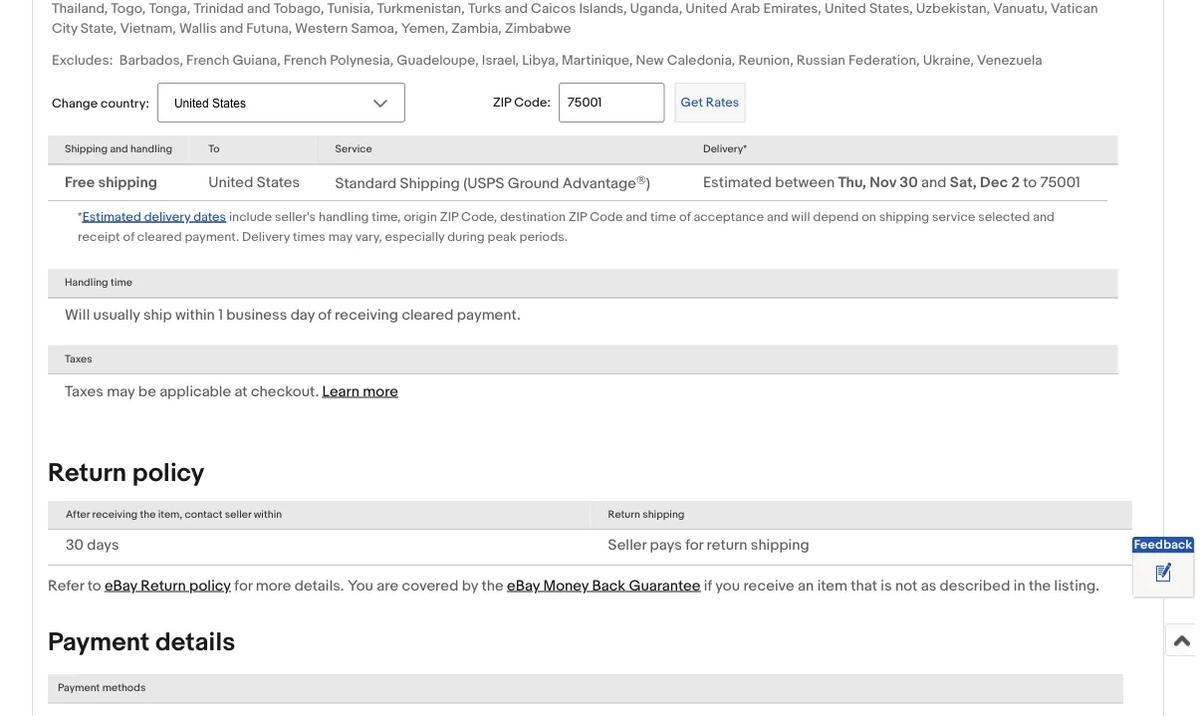 Task type: vqa. For each thing, say whether or not it's contained in the screenshot.
the OFF
no



Task type: describe. For each thing, give the bounding box(es) containing it.
2 vertical spatial return
[[141, 577, 186, 595]]

will usually ship within 1 business day of receiving cleared payment.
[[65, 306, 521, 324]]

days
[[87, 536, 119, 554]]

taxes for taxes
[[65, 353, 92, 366]]

be
[[138, 382, 156, 400]]

2 horizontal spatial zip
[[569, 209, 587, 225]]

0 vertical spatial within
[[175, 306, 215, 324]]

1 french from the left
[[186, 52, 229, 69]]

guarantee
[[629, 577, 701, 595]]

0 vertical spatial more
[[363, 382, 399, 400]]

not
[[896, 577, 918, 595]]

0 horizontal spatial for
[[234, 577, 252, 595]]

taxes for taxes may be applicable at checkout. learn more
[[65, 382, 103, 400]]

ukraine,
[[923, 52, 974, 69]]

service
[[335, 143, 372, 156]]

as
[[921, 577, 937, 595]]

israel,
[[482, 52, 519, 69]]

receive
[[744, 577, 795, 595]]

learn
[[322, 382, 360, 400]]

between
[[775, 174, 835, 192]]

free
[[65, 174, 95, 192]]

seller
[[608, 536, 647, 554]]

in
[[1014, 577, 1026, 595]]

listing.
[[1055, 577, 1100, 595]]

time inside include seller's handling time, origin zip code, destination zip code and time of acceptance and will depend on shipping service selected and receipt of cleared payment. delivery times may vary, especially during peak periods.
[[650, 209, 677, 225]]

0 vertical spatial receiving
[[335, 306, 399, 324]]

vary,
[[355, 229, 382, 245]]

service
[[933, 209, 976, 225]]

money
[[543, 577, 589, 595]]

details
[[155, 627, 235, 658]]

rates
[[706, 95, 740, 111]]

2 vertical spatial of
[[318, 306, 332, 324]]

excludes: barbados, french guiana, french polynesia, guadeloupe, israel, libya, martinique, new caledonia, reunion, russian federation, ukraine, venezuela
[[52, 52, 1043, 69]]

payment. inside include seller's handling time, origin zip code, destination zip code and time of acceptance and will depend on shipping service selected and receipt of cleared payment. delivery times may vary, especially during peak periods.
[[185, 229, 239, 245]]

1 vertical spatial more
[[256, 577, 291, 595]]

may inside include seller's handling time, origin zip code, destination zip code and time of acceptance and will depend on shipping service selected and receipt of cleared payment. delivery times may vary, especially during peak periods.
[[328, 229, 353, 245]]

periods.
[[520, 229, 568, 245]]

country:
[[101, 96, 149, 111]]

standard shipping (usps ground advantage ® )
[[335, 173, 650, 192]]

destination
[[500, 209, 566, 225]]

1 vertical spatial to
[[87, 577, 101, 595]]

time,
[[372, 209, 401, 225]]

estimated delivery dates link
[[82, 207, 226, 225]]

delivery
[[144, 209, 191, 225]]

1 horizontal spatial to
[[1023, 174, 1037, 192]]

2
[[1012, 174, 1020, 192]]

1 ebay from the left
[[104, 577, 137, 595]]

shipping inside standard shipping (usps ground advantage ® )
[[400, 175, 460, 192]]

0 vertical spatial policy
[[132, 458, 205, 489]]

ebay money back guarantee link
[[507, 577, 701, 595]]

include seller's handling time, origin zip code, destination zip code and time of acceptance and will depend on shipping service selected and receipt of cleared payment. delivery times may vary, especially during peak periods.
[[78, 209, 1055, 245]]

seller pays for return shipping
[[608, 536, 810, 554]]

an
[[798, 577, 814, 595]]

and down 75001
[[1033, 209, 1055, 225]]

during
[[447, 229, 485, 245]]

by
[[462, 577, 478, 595]]

1 horizontal spatial the
[[482, 577, 504, 595]]

after
[[66, 508, 90, 521]]

barbados,
[[119, 52, 183, 69]]

payment for payment details
[[48, 627, 150, 658]]

guadeloupe,
[[397, 52, 479, 69]]

ebay return policy link
[[104, 577, 231, 595]]

martinique,
[[562, 52, 633, 69]]

united states
[[209, 174, 300, 192]]

2 french from the left
[[284, 52, 327, 69]]

zip code:
[[493, 95, 551, 110]]

2 ebay from the left
[[507, 577, 540, 595]]

polynesia,
[[330, 52, 394, 69]]

details.
[[295, 577, 344, 595]]

refer
[[48, 577, 84, 595]]

delivery
[[242, 229, 290, 245]]

methods
[[102, 682, 146, 695]]

1 vertical spatial payment.
[[457, 306, 521, 324]]

united
[[209, 174, 254, 192]]

0 horizontal spatial shipping
[[65, 143, 108, 156]]

shipping down shipping and handling
[[98, 174, 157, 192]]

new
[[636, 52, 664, 69]]

item
[[818, 577, 848, 595]]

nov
[[870, 174, 897, 192]]

shipping and handling
[[65, 143, 172, 156]]

that
[[851, 577, 878, 595]]

you
[[716, 577, 740, 595]]

delivery*
[[703, 143, 747, 156]]

*
[[78, 209, 82, 225]]

caledonia,
[[667, 52, 736, 69]]

(usps
[[463, 175, 504, 192]]

and left sat,
[[922, 174, 947, 192]]

learn more link
[[322, 382, 399, 400]]

return for return policy
[[48, 458, 127, 489]]

return for return shipping
[[608, 508, 641, 521]]

dec
[[980, 174, 1008, 192]]

0 vertical spatial 30
[[900, 174, 918, 192]]

ship
[[143, 306, 172, 324]]

receipt
[[78, 229, 120, 245]]

to
[[209, 143, 220, 156]]

get
[[681, 95, 703, 111]]

contact
[[185, 508, 223, 521]]

and left will
[[767, 209, 789, 225]]

feedback
[[1134, 537, 1193, 553]]



Task type: locate. For each thing, give the bounding box(es) containing it.
the left item,
[[140, 508, 156, 521]]

1 vertical spatial time
[[111, 277, 132, 290]]

0 vertical spatial return
[[48, 458, 127, 489]]

1 horizontal spatial return
[[141, 577, 186, 595]]

75001
[[1041, 174, 1081, 192]]

seller
[[225, 508, 251, 521]]

get rates button
[[675, 83, 746, 123]]

return up seller
[[608, 508, 641, 521]]

policy up the details
[[189, 577, 231, 595]]

cleared inside include seller's handling time, origin zip code, destination zip code and time of acceptance and will depend on shipping service selected and receipt of cleared payment. delivery times may vary, especially during peak periods.
[[137, 229, 182, 245]]

0 horizontal spatial within
[[175, 306, 215, 324]]

within right seller
[[254, 508, 282, 521]]

0 horizontal spatial the
[[140, 508, 156, 521]]

french left guiana,
[[186, 52, 229, 69]]

sat,
[[950, 174, 977, 192]]

1 horizontal spatial estimated
[[703, 174, 772, 192]]

time up usually
[[111, 277, 132, 290]]

seller's
[[275, 209, 316, 225]]

return up after
[[48, 458, 127, 489]]

* estimated delivery dates
[[78, 209, 226, 225]]

0 horizontal spatial cleared
[[137, 229, 182, 245]]

may
[[328, 229, 353, 245], [107, 382, 135, 400]]

0 horizontal spatial return
[[48, 458, 127, 489]]

french
[[186, 52, 229, 69], [284, 52, 327, 69]]

of right day
[[318, 306, 332, 324]]

handling for and
[[130, 143, 172, 156]]

2 taxes from the top
[[65, 382, 103, 400]]

shipping inside include seller's handling time, origin zip code, destination zip code and time of acceptance and will depend on shipping service selected and receipt of cleared payment. delivery times may vary, especially during peak periods.
[[879, 209, 930, 225]]

payment for payment methods
[[58, 682, 100, 695]]

receiving
[[335, 306, 399, 324], [92, 508, 138, 521]]

shipping up free
[[65, 143, 108, 156]]

0 vertical spatial payment
[[48, 627, 150, 658]]

code:
[[514, 95, 551, 110]]

more left details.
[[256, 577, 291, 595]]

especially
[[385, 229, 445, 245]]

and up free shipping
[[110, 143, 128, 156]]

1 horizontal spatial ebay
[[507, 577, 540, 595]]

0 vertical spatial shipping
[[65, 143, 108, 156]]

may left vary,
[[328, 229, 353, 245]]

1 horizontal spatial more
[[363, 382, 399, 400]]

receiving right day
[[335, 306, 399, 324]]

0 vertical spatial cleared
[[137, 229, 182, 245]]

1 vertical spatial within
[[254, 508, 282, 521]]

1 vertical spatial of
[[123, 229, 134, 245]]

ebay left money
[[507, 577, 540, 595]]

ebay down days
[[104, 577, 137, 595]]

1 horizontal spatial 30
[[900, 174, 918, 192]]

thu,
[[838, 174, 867, 192]]

ebay
[[104, 577, 137, 595], [507, 577, 540, 595]]

30 days
[[66, 536, 119, 554]]

you
[[348, 577, 374, 595]]

payment. down 'dates' at top left
[[185, 229, 239, 245]]

refer to ebay return policy for more details. you are covered by the ebay money back guarantee if you receive an item that is not as described in the listing.
[[48, 577, 1100, 595]]

1 horizontal spatial handling
[[319, 209, 369, 225]]

0 horizontal spatial handling
[[130, 143, 172, 156]]

on
[[862, 209, 877, 225]]

code,
[[461, 209, 497, 225]]

0 vertical spatial of
[[679, 209, 691, 225]]

1 vertical spatial 30
[[66, 536, 84, 554]]

and right code at the top of page
[[626, 209, 648, 225]]

return up payment details
[[141, 577, 186, 595]]

1 horizontal spatial zip
[[493, 95, 511, 110]]

payment. down peak at top
[[457, 306, 521, 324]]

if
[[704, 577, 712, 595]]

zip up during
[[440, 209, 458, 225]]

of right receipt
[[123, 229, 134, 245]]

0 vertical spatial may
[[328, 229, 353, 245]]

return
[[48, 458, 127, 489], [608, 508, 641, 521], [141, 577, 186, 595]]

shipping up receive
[[751, 536, 810, 554]]

0 vertical spatial for
[[686, 536, 704, 554]]

libya,
[[522, 52, 559, 69]]

zip left code:
[[493, 95, 511, 110]]

1
[[218, 306, 223, 324]]

cleared down especially
[[402, 306, 454, 324]]

after receiving the item, contact seller within
[[66, 508, 282, 521]]

business
[[227, 306, 287, 324]]

)
[[646, 175, 650, 192]]

0 vertical spatial to
[[1023, 174, 1037, 192]]

0 horizontal spatial payment.
[[185, 229, 239, 245]]

within
[[175, 306, 215, 324], [254, 508, 282, 521]]

2 horizontal spatial return
[[608, 508, 641, 521]]

0 vertical spatial estimated
[[703, 174, 772, 192]]

at
[[235, 382, 248, 400]]

0 horizontal spatial of
[[123, 229, 134, 245]]

1 horizontal spatial of
[[318, 306, 332, 324]]

0 vertical spatial time
[[650, 209, 677, 225]]

1 horizontal spatial payment.
[[457, 306, 521, 324]]

handling time
[[65, 277, 132, 290]]

peak
[[488, 229, 517, 245]]

the right by
[[482, 577, 504, 595]]

change country:
[[52, 96, 149, 111]]

taxes
[[65, 353, 92, 366], [65, 382, 103, 400]]

french right guiana,
[[284, 52, 327, 69]]

1 vertical spatial for
[[234, 577, 252, 595]]

for right "pays"
[[686, 536, 704, 554]]

ground
[[508, 175, 559, 192]]

times
[[293, 229, 326, 245]]

described
[[940, 577, 1011, 595]]

handling up free shipping
[[130, 143, 172, 156]]

1 vertical spatial shipping
[[400, 175, 460, 192]]

zip left code at the top of page
[[569, 209, 587, 225]]

federation,
[[849, 52, 920, 69]]

payment details
[[48, 627, 235, 658]]

of
[[679, 209, 691, 225], [123, 229, 134, 245], [318, 306, 332, 324]]

reunion,
[[739, 52, 794, 69]]

are
[[377, 577, 399, 595]]

0 horizontal spatial time
[[111, 277, 132, 290]]

may left be
[[107, 382, 135, 400]]

within left 1
[[175, 306, 215, 324]]

handling up vary,
[[319, 209, 369, 225]]

1 vertical spatial return
[[608, 508, 641, 521]]

handling inside include seller's handling time, origin zip code, destination zip code and time of acceptance and will depend on shipping service selected and receipt of cleared payment. delivery times may vary, especially during peak periods.
[[319, 209, 369, 225]]

1 vertical spatial cleared
[[402, 306, 454, 324]]

ZIP Code: text field
[[559, 83, 665, 123]]

1 taxes from the top
[[65, 353, 92, 366]]

the
[[140, 508, 156, 521], [482, 577, 504, 595], [1029, 577, 1051, 595]]

1 vertical spatial policy
[[189, 577, 231, 595]]

more right the learn
[[363, 382, 399, 400]]

cleared down * estimated delivery dates
[[137, 229, 182, 245]]

0 vertical spatial payment.
[[185, 229, 239, 245]]

time down )
[[650, 209, 677, 225]]

code
[[590, 209, 623, 225]]

1 vertical spatial handling
[[319, 209, 369, 225]]

taxes left be
[[65, 382, 103, 400]]

include
[[229, 209, 272, 225]]

0 horizontal spatial 30
[[66, 536, 84, 554]]

shipping up origin
[[400, 175, 460, 192]]

0 horizontal spatial estimated
[[82, 209, 141, 225]]

covered
[[402, 577, 459, 595]]

to right refer
[[87, 577, 101, 595]]

0 horizontal spatial more
[[256, 577, 291, 595]]

estimated
[[703, 174, 772, 192], [82, 209, 141, 225]]

return policy
[[48, 458, 205, 489]]

0 horizontal spatial zip
[[440, 209, 458, 225]]

depend
[[813, 209, 859, 225]]

1 horizontal spatial within
[[254, 508, 282, 521]]

0 horizontal spatial french
[[186, 52, 229, 69]]

handling
[[65, 277, 108, 290]]

for down seller
[[234, 577, 252, 595]]

1 horizontal spatial cleared
[[402, 306, 454, 324]]

1 horizontal spatial time
[[650, 209, 677, 225]]

for
[[686, 536, 704, 554], [234, 577, 252, 595]]

1 horizontal spatial shipping
[[400, 175, 460, 192]]

shipping
[[98, 174, 157, 192], [879, 209, 930, 225], [643, 508, 685, 521], [751, 536, 810, 554]]

to right the 2
[[1023, 174, 1037, 192]]

30 left days
[[66, 536, 84, 554]]

will
[[65, 306, 90, 324]]

receiving up days
[[92, 508, 138, 521]]

0 horizontal spatial to
[[87, 577, 101, 595]]

checkout.
[[251, 382, 319, 400]]

pays
[[650, 536, 682, 554]]

handling for seller's
[[319, 209, 369, 225]]

2 horizontal spatial the
[[1029, 577, 1051, 595]]

1 horizontal spatial for
[[686, 536, 704, 554]]

1 vertical spatial may
[[107, 382, 135, 400]]

item,
[[158, 508, 182, 521]]

30
[[900, 174, 918, 192], [66, 536, 84, 554]]

1 vertical spatial estimated
[[82, 209, 141, 225]]

1 vertical spatial payment
[[58, 682, 100, 695]]

estimated up receipt
[[82, 209, 141, 225]]

selected
[[979, 209, 1030, 225]]

1 vertical spatial taxes
[[65, 382, 103, 400]]

1 horizontal spatial french
[[284, 52, 327, 69]]

30 right nov
[[900, 174, 918, 192]]

1 horizontal spatial may
[[328, 229, 353, 245]]

return shipping
[[608, 508, 685, 521]]

0 horizontal spatial may
[[107, 382, 135, 400]]

origin
[[404, 209, 437, 225]]

change
[[52, 96, 98, 111]]

0 horizontal spatial receiving
[[92, 508, 138, 521]]

advantage
[[563, 175, 637, 192]]

estimated between thu, nov 30 and sat, dec 2 to 75001
[[703, 174, 1081, 192]]

the right in
[[1029, 577, 1051, 595]]

payment left methods
[[58, 682, 100, 695]]

0 vertical spatial taxes
[[65, 353, 92, 366]]

0 vertical spatial handling
[[130, 143, 172, 156]]

estimated down delivery*
[[703, 174, 772, 192]]

1 vertical spatial receiving
[[92, 508, 138, 521]]

return
[[707, 536, 748, 554]]

dates
[[193, 209, 226, 225]]

taxes down will
[[65, 353, 92, 366]]

free shipping
[[65, 174, 157, 192]]

2 horizontal spatial of
[[679, 209, 691, 225]]

payment up payment methods
[[48, 627, 150, 658]]

1 horizontal spatial receiving
[[335, 306, 399, 324]]

of left acceptance
[[679, 209, 691, 225]]

acceptance
[[694, 209, 764, 225]]

back
[[592, 577, 626, 595]]

shipping up "pays"
[[643, 508, 685, 521]]

0 horizontal spatial ebay
[[104, 577, 137, 595]]

policy up item,
[[132, 458, 205, 489]]

shipping right on
[[879, 209, 930, 225]]



